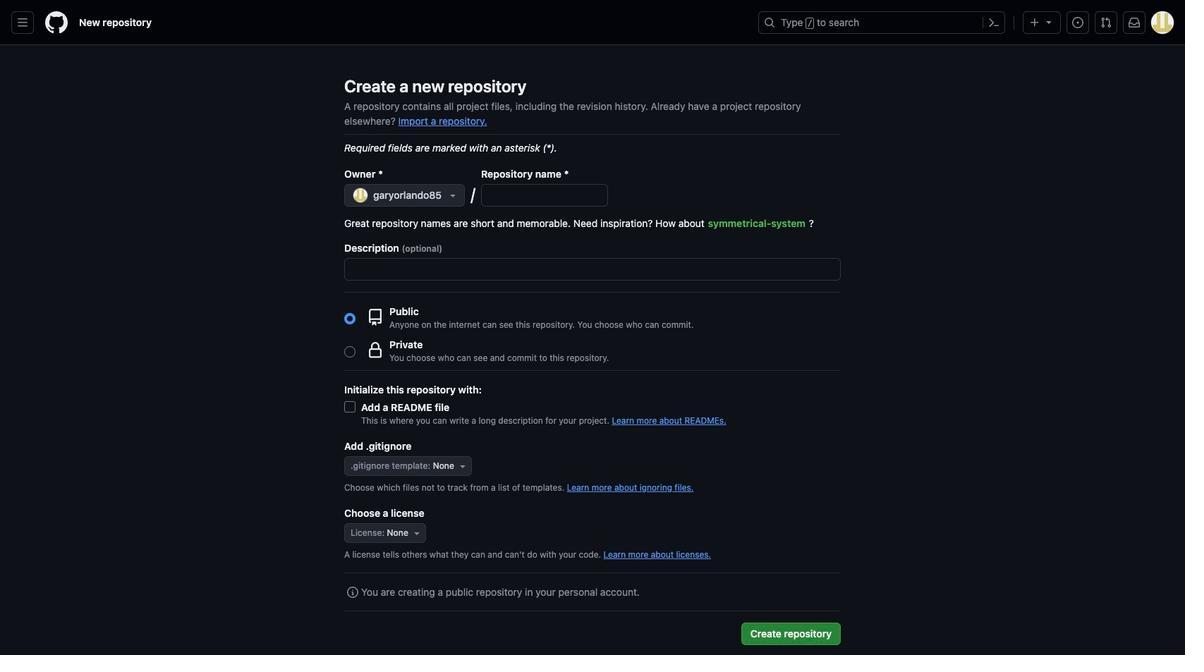 Task type: locate. For each thing, give the bounding box(es) containing it.
repo image
[[367, 309, 384, 326]]

lock image
[[367, 342, 384, 359]]

2 vertical spatial triangle down image
[[411, 528, 423, 539]]

None checkbox
[[344, 402, 356, 413]]

sc 9kayk9 0 image
[[347, 587, 359, 599]]

None radio
[[344, 313, 356, 324], [344, 346, 356, 357], [344, 313, 356, 324], [344, 346, 356, 357]]

None text field
[[482, 185, 608, 206]]

homepage image
[[45, 11, 68, 34]]

git pull request image
[[1101, 17, 1112, 28]]

triangle down image
[[1044, 16, 1055, 28], [448, 190, 459, 201], [411, 528, 423, 539]]

2 horizontal spatial triangle down image
[[1044, 16, 1055, 28]]

0 horizontal spatial triangle down image
[[411, 528, 423, 539]]

command palette image
[[989, 17, 1000, 28]]

1 horizontal spatial triangle down image
[[448, 190, 459, 201]]

issue opened image
[[1073, 17, 1084, 28]]

notifications image
[[1129, 17, 1141, 28]]

1 vertical spatial triangle down image
[[448, 190, 459, 201]]

0 vertical spatial triangle down image
[[1044, 16, 1055, 28]]

plus image
[[1030, 17, 1041, 28]]



Task type: vqa. For each thing, say whether or not it's contained in the screenshot.
check 'icon'
no



Task type: describe. For each thing, give the bounding box(es) containing it.
triangle down image
[[457, 461, 469, 472]]

Description text field
[[345, 259, 841, 280]]



